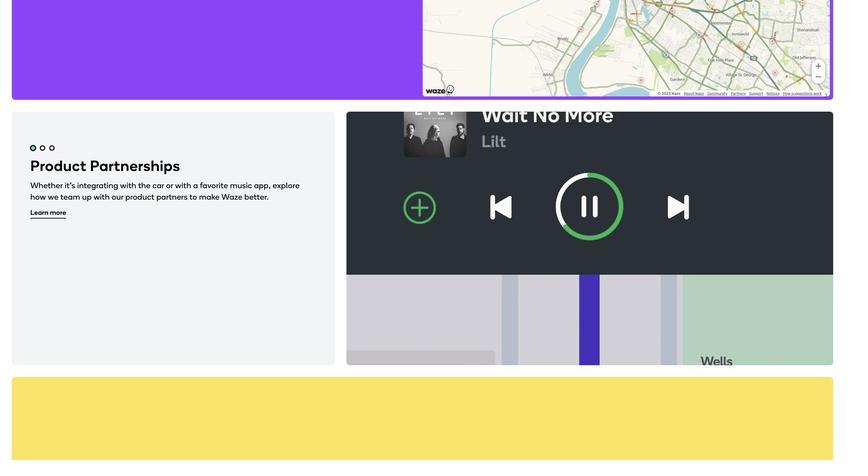 Task type: describe. For each thing, give the bounding box(es) containing it.
learn more
[[30, 209, 66, 217]]

it's
[[65, 181, 75, 190]]

product partnerships
[[30, 157, 181, 175]]

we
[[48, 192, 59, 202]]

1 horizontal spatial with
[[120, 181, 136, 190]]

to
[[190, 192, 197, 202]]

explore
[[273, 181, 300, 190]]

more
[[50, 209, 66, 217]]

learn more link
[[30, 208, 66, 218]]

the
[[138, 181, 151, 190]]

0 horizontal spatial with
[[94, 192, 110, 202]]

image of music controls with a map in the background image
[[347, 112, 834, 366]]

partners
[[157, 192, 188, 202]]

partnerships
[[90, 157, 181, 175]]

product
[[126, 192, 155, 202]]

waze
[[222, 192, 243, 202]]



Task type: locate. For each thing, give the bounding box(es) containing it.
team
[[60, 192, 80, 202]]

with
[[120, 181, 136, 190], [175, 181, 191, 190], [94, 192, 110, 202]]

up
[[82, 192, 92, 202]]

with up our
[[120, 181, 136, 190]]

our
[[112, 192, 124, 202]]

how
[[30, 192, 46, 202]]

whether it's integrating with the car or with a favorite music app, explore how we team up with our product partners to make waze better.
[[30, 181, 300, 202]]

2 horizontal spatial with
[[175, 181, 191, 190]]

car
[[153, 181, 164, 190]]

product
[[30, 157, 87, 175]]

make
[[199, 192, 220, 202]]

with left a
[[175, 181, 191, 190]]

music
[[230, 181, 252, 190]]

integrating
[[77, 181, 118, 190]]

app,
[[254, 181, 271, 190]]

or
[[166, 181, 173, 190]]

whether
[[30, 181, 63, 190]]

favorite
[[200, 181, 228, 190]]

a
[[193, 181, 198, 190]]

better.
[[245, 192, 269, 202]]

learn
[[30, 209, 49, 217]]

with down integrating
[[94, 192, 110, 202]]



Task type: vqa. For each thing, say whether or not it's contained in the screenshot.
Chinatown on the top left of page
no



